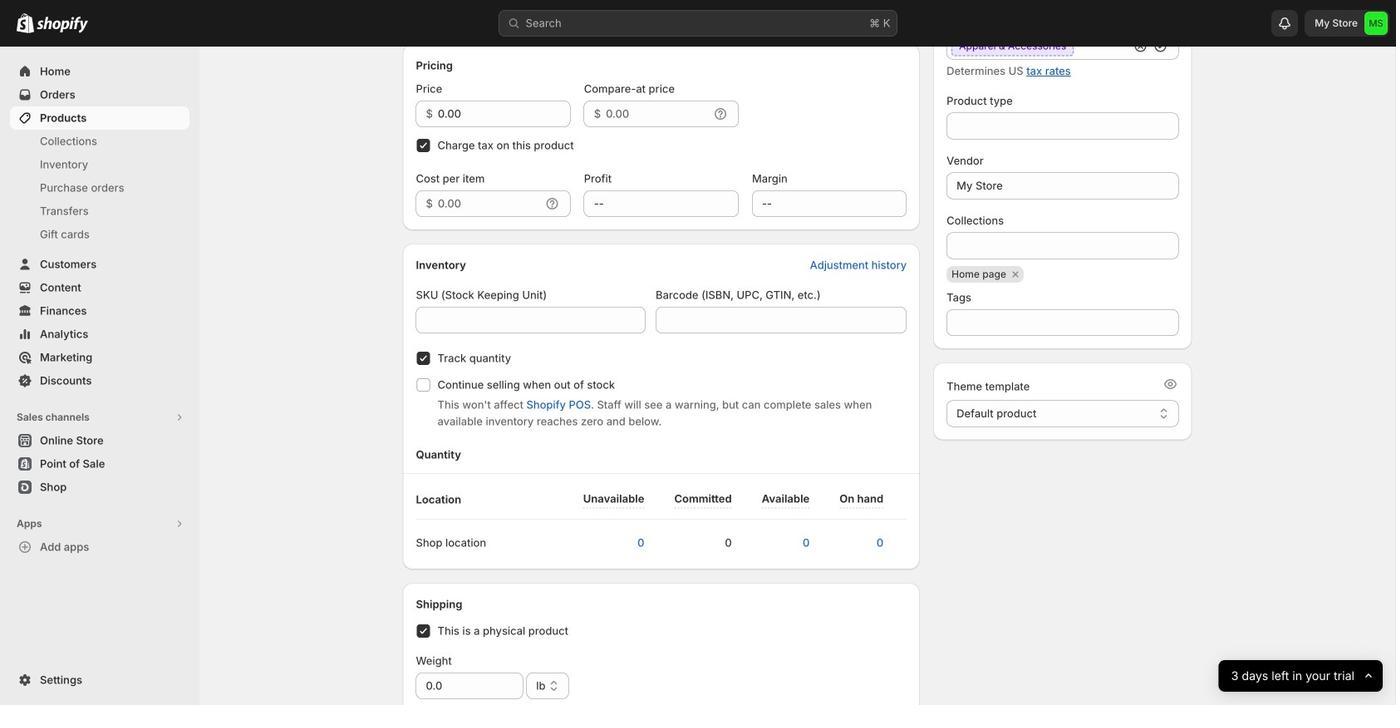 Task type: describe. For each thing, give the bounding box(es) containing it.
Apparel & Accessories text field
[[947, 33, 1130, 59]]

1 horizontal spatial shopify image
[[37, 16, 88, 33]]

1   text field from the top
[[438, 101, 571, 127]]



Task type: vqa. For each thing, say whether or not it's contained in the screenshot.
Shop settings menu Element
no



Task type: locate. For each thing, give the bounding box(es) containing it.
  text field
[[606, 101, 709, 127]]

0.0 text field
[[416, 673, 523, 699]]

None text field
[[752, 190, 907, 217]]

1 vertical spatial   text field
[[438, 190, 541, 217]]

0 vertical spatial   text field
[[438, 101, 571, 127]]

0 horizontal spatial shopify image
[[17, 13, 34, 33]]

None text field
[[947, 113, 1179, 139], [947, 173, 1179, 199], [584, 190, 739, 217], [947, 232, 1179, 259], [416, 307, 646, 333], [656, 307, 907, 333], [947, 113, 1179, 139], [947, 173, 1179, 199], [584, 190, 739, 217], [947, 232, 1179, 259], [416, 307, 646, 333], [656, 307, 907, 333]]

2   text field from the top
[[438, 190, 541, 217]]

my store image
[[1365, 12, 1389, 35]]

  text field
[[438, 101, 571, 127], [438, 190, 541, 217]]

shopify image
[[17, 13, 34, 33], [37, 16, 88, 33]]



